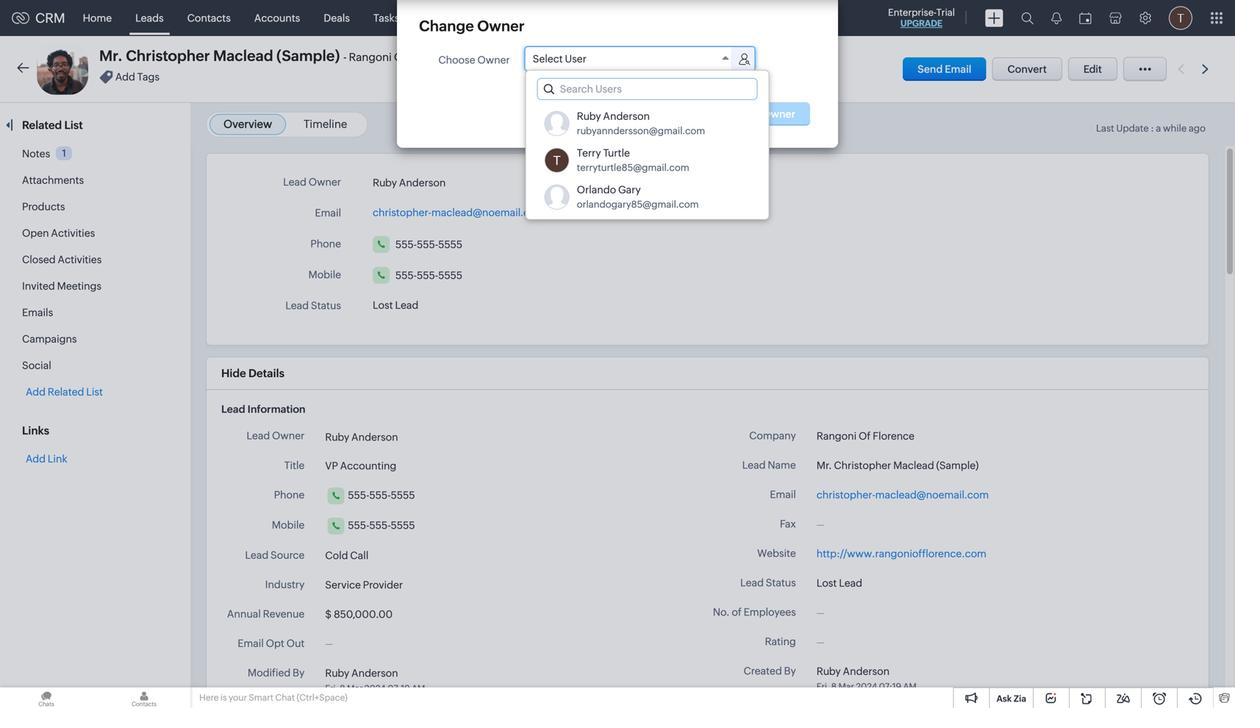 Task type: describe. For each thing, give the bounding box(es) containing it.
smart
[[249, 693, 274, 703]]

turtle
[[603, 147, 630, 159]]

1 vertical spatial meetings
[[57, 280, 102, 292]]

no. of employees
[[713, 606, 796, 618]]

email opt out
[[238, 638, 305, 649]]

hide
[[221, 367, 246, 380]]

mobile for source
[[272, 519, 305, 531]]

mar for created by
[[839, 682, 855, 692]]

activities for closed activities
[[58, 254, 102, 266]]

chats image
[[0, 688, 93, 708]]

invited meetings
[[22, 280, 102, 292]]

of inside mr. christopher maclead (sample) - rangoni of florence
[[394, 51, 407, 64]]

1 vertical spatial products link
[[22, 201, 65, 213]]

name
[[768, 459, 796, 471]]

source
[[271, 549, 305, 561]]

service provider
[[325, 579, 403, 591]]

send
[[918, 63, 943, 75]]

emails
[[22, 307, 53, 318]]

meetings link
[[411, 0, 479, 36]]

tasks link
[[362, 0, 411, 36]]

home
[[83, 12, 112, 24]]

tasks
[[374, 12, 400, 24]]

emails link
[[22, 307, 53, 318]]

links
[[22, 424, 49, 437]]

orlando
[[577, 184, 616, 196]]

orlandogary85@gmail.com
[[577, 199, 699, 210]]

open
[[22, 227, 49, 239]]

edit
[[1084, 63, 1103, 75]]

email inside button
[[945, 63, 972, 75]]

modified
[[248, 667, 291, 679]]

here
[[199, 693, 219, 703]]

maclead@noemail.com for "christopher-maclead@noemail.com" link to the right
[[876, 489, 989, 501]]

reports
[[538, 12, 575, 24]]

ruby anderson fri, 8 mar 2024 07:19 am for created by
[[817, 666, 917, 692]]

no.
[[713, 606, 730, 618]]

accounting
[[340, 460, 397, 472]]

mar for modified by
[[347, 684, 363, 694]]

zia
[[1014, 694, 1027, 704]]

christopher for mr. christopher maclead (sample) - rangoni of florence
[[126, 47, 210, 64]]

provider
[[363, 579, 403, 591]]

1 vertical spatial add
[[26, 386, 46, 398]]

edit button
[[1069, 57, 1118, 81]]

add link
[[26, 453, 67, 465]]

owner down "timeline" at the top left
[[309, 176, 341, 188]]

ruby anderson fri, 8 mar 2024 07:19 am for modified by
[[325, 667, 425, 694]]

analytics
[[599, 12, 643, 24]]

is
[[221, 693, 227, 703]]

owner down information
[[272, 430, 305, 442]]

ago
[[1189, 123, 1206, 134]]

attachments
[[22, 174, 84, 186]]

timeline
[[304, 118, 347, 131]]

maclead for mr. christopher maclead (sample) - rangoni of florence
[[213, 47, 273, 64]]

annual revenue
[[227, 608, 305, 620]]

enterprise-
[[889, 7, 937, 18]]

update
[[1117, 123, 1149, 134]]

change owner
[[419, 18, 525, 35]]

send email
[[918, 63, 972, 75]]

create menu element
[[977, 0, 1013, 36]]

0 vertical spatial related
[[22, 119, 62, 132]]

ruby inside ruby anderson rubyanndersson@gmail.com
[[577, 110, 601, 122]]

opt
[[266, 638, 285, 649]]

link
[[48, 453, 67, 465]]

by for modified by
[[293, 667, 305, 679]]

0 vertical spatial christopher-maclead@noemail.com link
[[373, 202, 545, 218]]

annual
[[227, 608, 261, 620]]

accounts
[[254, 12, 300, 24]]

last
[[1097, 123, 1115, 134]]

$  850,000.00
[[325, 609, 393, 620]]

website
[[758, 548, 796, 559]]

select user
[[533, 53, 587, 65]]

trial
[[937, 7, 955, 18]]

1 vertical spatial ruby anderson
[[325, 431, 398, 443]]

0 horizontal spatial status
[[311, 300, 341, 312]]

of
[[732, 606, 742, 618]]

your
[[229, 693, 247, 703]]

850,000.00
[[334, 609, 393, 620]]

8 for modified by
[[340, 684, 345, 694]]

crm link
[[12, 10, 65, 26]]

search element
[[1013, 0, 1043, 36]]

mobile for status
[[309, 269, 341, 281]]

christopher for mr. christopher maclead (sample)
[[834, 460, 892, 471]]

by for created by
[[784, 665, 796, 677]]

1 vertical spatial list
[[86, 386, 103, 398]]

1 vertical spatial florence
[[873, 430, 915, 442]]

overview link
[[224, 118, 272, 131]]

closed
[[22, 254, 56, 266]]

upgrade
[[901, 18, 943, 28]]

http://www.rangoniofflorence.com link
[[817, 548, 987, 560]]

mr. for mr. christopher maclead (sample) - rangoni of florence
[[99, 47, 123, 64]]

leads
[[135, 12, 164, 24]]

07:19 for created by
[[879, 682, 902, 692]]

lead owner for title
[[247, 430, 305, 442]]

1 horizontal spatial lost lead
[[817, 577, 863, 589]]

search image
[[1022, 12, 1034, 24]]

activities for open activities
[[51, 227, 95, 239]]

a
[[1157, 123, 1162, 134]]

add tags
[[115, 71, 160, 83]]

details
[[249, 367, 285, 380]]

lead source
[[245, 549, 305, 561]]

hide details link
[[221, 367, 285, 380]]

crm
[[35, 10, 65, 26]]

add for related list
[[26, 453, 46, 465]]

last update : a while ago
[[1097, 123, 1206, 134]]

1
[[62, 148, 66, 159]]

maclead@noemail.com for "christopher-maclead@noemail.com" link to the top
[[432, 207, 545, 218]]

2024 for created by
[[856, 682, 878, 692]]

owner right choose
[[478, 54, 510, 66]]

industry
[[265, 579, 305, 591]]

-
[[343, 51, 347, 64]]



Task type: vqa. For each thing, say whether or not it's contained in the screenshot.


Task type: locate. For each thing, give the bounding box(es) containing it.
0 horizontal spatial products link
[[22, 201, 65, 213]]

Search Users text field
[[538, 79, 757, 99]]

products link left "projects"
[[654, 0, 721, 36]]

555-
[[396, 239, 417, 250], [417, 239, 438, 250], [396, 269, 417, 281], [417, 269, 438, 281], [348, 489, 370, 501], [370, 489, 391, 501], [348, 520, 370, 531], [370, 520, 391, 531]]

rubyanndersson@gmail.com
[[577, 125, 706, 136]]

1 horizontal spatial lost
[[817, 577, 837, 589]]

rangoni right -
[[349, 51, 392, 64]]

signals element
[[1043, 0, 1071, 36]]

1 horizontal spatial fri,
[[817, 682, 830, 692]]

cold call
[[325, 550, 369, 561]]

florence up the mr. christopher maclead (sample)
[[873, 430, 915, 442]]

2 vertical spatial add
[[26, 453, 46, 465]]

1 vertical spatial christopher-maclead@noemail.com link
[[817, 487, 989, 503]]

0 vertical spatial lead owner
[[283, 176, 341, 188]]

0 vertical spatial status
[[311, 300, 341, 312]]

vp
[[325, 460, 338, 472]]

0 vertical spatial products link
[[654, 0, 721, 36]]

choose owner
[[439, 54, 510, 66]]

products link
[[654, 0, 721, 36], [22, 201, 65, 213]]

1 horizontal spatial mobile
[[309, 269, 341, 281]]

terry
[[577, 147, 601, 159]]

1 vertical spatial activities
[[58, 254, 102, 266]]

1 horizontal spatial am
[[904, 682, 917, 692]]

signals image
[[1052, 12, 1062, 24]]

change
[[419, 18, 474, 35]]

0 vertical spatial meetings
[[423, 12, 468, 24]]

0 horizontal spatial lead status
[[286, 300, 341, 312]]

activities up the closed activities link
[[51, 227, 95, 239]]

1 horizontal spatial christopher-maclead@noemail.com
[[817, 489, 989, 501]]

1 horizontal spatial status
[[766, 577, 796, 589]]

lead information
[[221, 403, 306, 415]]

owner up choose owner
[[477, 18, 525, 35]]

enterprise-trial upgrade
[[889, 7, 955, 28]]

accounts link
[[243, 0, 312, 36]]

of down the tasks link
[[394, 51, 407, 64]]

0 horizontal spatial list
[[64, 119, 83, 132]]

ruby anderson fri, 8 mar 2024 07:19 am
[[817, 666, 917, 692], [325, 667, 425, 694]]

contacts link
[[176, 0, 243, 36]]

1 vertical spatial of
[[859, 430, 871, 442]]

1 vertical spatial lost lead
[[817, 577, 863, 589]]

1 horizontal spatial phone
[[311, 238, 341, 250]]

related down social link
[[48, 386, 84, 398]]

1 horizontal spatial meetings
[[423, 12, 468, 24]]

products up open
[[22, 201, 65, 213]]

1 horizontal spatial mar
[[839, 682, 855, 692]]

next record image
[[1203, 64, 1212, 74]]

1 vertical spatial products
[[22, 201, 65, 213]]

service
[[325, 579, 361, 591]]

0 horizontal spatial florence
[[409, 51, 454, 64]]

maclead down rangoni of florence
[[894, 460, 935, 471]]

choose
[[439, 54, 476, 66]]

lead status
[[286, 300, 341, 312], [741, 577, 796, 589]]

0 vertical spatial maclead
[[213, 47, 273, 64]]

cold
[[325, 550, 348, 561]]

lead owner
[[283, 176, 341, 188], [247, 430, 305, 442]]

0 vertical spatial christopher
[[126, 47, 210, 64]]

0 horizontal spatial christopher-maclead@noemail.com
[[373, 207, 545, 218]]

ruby anderson option
[[526, 105, 769, 142]]

0 horizontal spatial mar
[[347, 684, 363, 694]]

of up the mr. christopher maclead (sample)
[[859, 430, 871, 442]]

calls
[[491, 12, 514, 24]]

products link up open
[[22, 201, 65, 213]]

add left tags
[[115, 71, 135, 83]]

1 vertical spatial mobile
[[272, 519, 305, 531]]

5555
[[438, 239, 463, 250], [438, 269, 463, 281], [391, 489, 415, 501], [391, 520, 415, 531]]

1 horizontal spatial (sample)
[[937, 460, 979, 471]]

1 horizontal spatial 07:19
[[879, 682, 902, 692]]

2024
[[856, 682, 878, 692], [365, 684, 386, 694]]

fri, for created by
[[817, 682, 830, 692]]

create menu image
[[986, 9, 1004, 27]]

social
[[22, 360, 51, 371]]

fri,
[[817, 682, 830, 692], [325, 684, 338, 694]]

0 horizontal spatial maclead@noemail.com
[[432, 207, 545, 218]]

florence inside mr. christopher maclead (sample) - rangoni of florence
[[409, 51, 454, 64]]

0 horizontal spatial lost
[[373, 299, 393, 311]]

0 vertical spatial ruby anderson
[[373, 177, 446, 189]]

07:19
[[879, 682, 902, 692], [388, 684, 410, 694]]

0 horizontal spatial 8
[[340, 684, 345, 694]]

anderson
[[603, 110, 650, 122], [399, 177, 446, 189], [352, 431, 398, 443], [843, 666, 890, 677], [352, 667, 398, 679]]

0 horizontal spatial 07:19
[[388, 684, 410, 694]]

1 vertical spatial mr.
[[817, 460, 832, 471]]

0 horizontal spatial phone
[[274, 489, 305, 501]]

lead owner down "timeline" at the top left
[[283, 176, 341, 188]]

created by
[[744, 665, 796, 677]]

ask zia
[[997, 694, 1027, 704]]

christopher down rangoni of florence
[[834, 460, 892, 471]]

invited
[[22, 280, 55, 292]]

0 vertical spatial lost
[[373, 299, 393, 311]]

maclead
[[213, 47, 273, 64], [894, 460, 935, 471]]

0 vertical spatial mr.
[[99, 47, 123, 64]]

rangoni inside mr. christopher maclead (sample) - rangoni of florence
[[349, 51, 392, 64]]

title
[[284, 460, 305, 471]]

lead owner down information
[[247, 430, 305, 442]]

1 vertical spatial rangoni
[[817, 430, 857, 442]]

1 horizontal spatial of
[[859, 430, 871, 442]]

0 horizontal spatial mr.
[[99, 47, 123, 64]]

2024 for modified by
[[365, 684, 386, 694]]

(ctrl+space)
[[297, 693, 348, 703]]

555-555-5555
[[396, 239, 463, 250], [396, 269, 463, 281], [348, 489, 415, 501], [348, 520, 415, 531]]

list box containing ruby anderson
[[526, 102, 769, 219]]

0 vertical spatial products
[[666, 12, 709, 24]]

products left the projects link
[[666, 12, 709, 24]]

1 vertical spatial lost
[[817, 577, 837, 589]]

mr. christopher maclead (sample)
[[817, 460, 979, 471]]

meetings inside meetings link
[[423, 12, 468, 24]]

christopher-maclead@noemail.com for "christopher-maclead@noemail.com" link to the top
[[373, 207, 545, 218]]

closed activities link
[[22, 254, 102, 266]]

0 horizontal spatial am
[[412, 684, 425, 694]]

1 vertical spatial maclead@noemail.com
[[876, 489, 989, 501]]

send email button
[[903, 57, 987, 81]]

0 vertical spatial christopher-maclead@noemail.com
[[373, 207, 545, 218]]

1 horizontal spatial lead status
[[741, 577, 796, 589]]

christopher-maclead@noemail.com for "christopher-maclead@noemail.com" link to the right
[[817, 489, 989, 501]]

leads link
[[124, 0, 176, 36]]

mr. up add tags
[[99, 47, 123, 64]]

0 vertical spatial of
[[394, 51, 407, 64]]

1 horizontal spatial 2024
[[856, 682, 878, 692]]

related up notes
[[22, 119, 62, 132]]

vp accounting
[[325, 460, 397, 472]]

mobile
[[309, 269, 341, 281], [272, 519, 305, 531]]

1 horizontal spatial products
[[666, 12, 709, 24]]

mr. christopher maclead (sample) - rangoni of florence
[[99, 47, 454, 64]]

0 vertical spatial (sample)
[[277, 47, 340, 64]]

0 horizontal spatial products
[[22, 201, 65, 213]]

8 for created by
[[832, 682, 837, 692]]

1 horizontal spatial rangoni
[[817, 430, 857, 442]]

select
[[533, 53, 563, 65]]

list box
[[526, 102, 769, 219]]

christopher- for "christopher-maclead@noemail.com" link to the top
[[373, 207, 432, 218]]

0 horizontal spatial christopher-
[[373, 207, 432, 218]]

1 horizontal spatial by
[[784, 665, 796, 677]]

meetings up choose
[[423, 12, 468, 24]]

phone
[[311, 238, 341, 250], [274, 489, 305, 501]]

email
[[945, 63, 972, 75], [315, 207, 341, 219], [770, 489, 796, 501], [238, 638, 264, 649]]

activities up invited meetings link
[[58, 254, 102, 266]]

add for mr. christopher maclead (sample)
[[115, 71, 135, 83]]

maclead for mr. christopher maclead (sample)
[[894, 460, 935, 471]]

rangoni right company
[[817, 430, 857, 442]]

ruby anderson
[[373, 177, 446, 189], [325, 431, 398, 443]]

1 horizontal spatial maclead
[[894, 460, 935, 471]]

calls link
[[479, 0, 526, 36]]

convert button
[[993, 57, 1063, 81]]

by up the chat
[[293, 667, 305, 679]]

0 vertical spatial add
[[115, 71, 135, 83]]

lead
[[283, 176, 307, 188], [395, 299, 419, 311], [286, 300, 309, 312], [221, 403, 245, 415], [247, 430, 270, 442], [743, 459, 766, 471], [245, 549, 269, 561], [741, 577, 764, 589], [839, 577, 863, 589]]

chat
[[275, 693, 295, 703]]

1 horizontal spatial ruby anderson fri, 8 mar 2024 07:19 am
[[817, 666, 917, 692]]

phone for email
[[311, 238, 341, 250]]

convert
[[1008, 63, 1047, 75]]

florence down "change"
[[409, 51, 454, 64]]

None button
[[635, 102, 700, 126]]

terry turtle option
[[526, 142, 769, 179]]

0 horizontal spatial christopher-maclead@noemail.com link
[[373, 202, 545, 218]]

christopher up tags
[[126, 47, 210, 64]]

information
[[248, 403, 306, 415]]

phone for title
[[274, 489, 305, 501]]

0 horizontal spatial mobile
[[272, 519, 305, 531]]

christopher-
[[373, 207, 432, 218], [817, 489, 876, 501]]

1 horizontal spatial 8
[[832, 682, 837, 692]]

products
[[666, 12, 709, 24], [22, 201, 65, 213]]

by right the created
[[784, 665, 796, 677]]

contacts image
[[98, 688, 191, 708]]

1 horizontal spatial products link
[[654, 0, 721, 36]]

$
[[325, 609, 332, 620]]

orlando gary option
[[526, 179, 769, 216]]

timeline link
[[304, 118, 347, 131]]

projects link
[[721, 0, 783, 36]]

0 vertical spatial lead status
[[286, 300, 341, 312]]

0 horizontal spatial of
[[394, 51, 407, 64]]

terryturtle85@gmail.com
[[577, 162, 690, 173]]

meetings down the closed activities link
[[57, 280, 102, 292]]

0 vertical spatial christopher-
[[373, 207, 432, 218]]

anderson inside ruby anderson rubyanndersson@gmail.com
[[603, 110, 650, 122]]

lead name
[[743, 459, 796, 471]]

1 vertical spatial phone
[[274, 489, 305, 501]]

maclead@noemail.com
[[432, 207, 545, 218], [876, 489, 989, 501]]

lead owner for email
[[283, 176, 341, 188]]

0 horizontal spatial lost lead
[[373, 299, 419, 311]]

1 vertical spatial christopher
[[834, 460, 892, 471]]

0 horizontal spatial (sample)
[[277, 47, 340, 64]]

1 horizontal spatial christopher-maclead@noemail.com link
[[817, 487, 989, 503]]

1 horizontal spatial christopher
[[834, 460, 892, 471]]

created
[[744, 665, 782, 677]]

ruby anderson rubyanndersson@gmail.com
[[577, 110, 706, 136]]

calendar image
[[1080, 12, 1092, 24]]

Select User field
[[526, 47, 734, 71]]

(sample)
[[277, 47, 340, 64], [937, 460, 979, 471]]

related list
[[22, 119, 85, 132]]

deals link
[[312, 0, 362, 36]]

hide details
[[221, 367, 285, 380]]

attachments link
[[22, 174, 84, 186]]

add down social
[[26, 386, 46, 398]]

1 horizontal spatial florence
[[873, 430, 915, 442]]

1 vertical spatial related
[[48, 386, 84, 398]]

1 vertical spatial status
[[766, 577, 796, 589]]

status
[[311, 300, 341, 312], [766, 577, 796, 589]]

1 vertical spatial christopher-maclead@noemail.com
[[817, 489, 989, 501]]

1 horizontal spatial maclead@noemail.com
[[876, 489, 989, 501]]

(sample) for mr. christopher maclead (sample)
[[937, 460, 979, 471]]

maclead down accounts "link"
[[213, 47, 273, 64]]

reports link
[[526, 0, 587, 36]]

closed activities
[[22, 254, 102, 266]]

company
[[750, 430, 796, 442]]

http://www.rangoniofflorence.com
[[817, 548, 987, 560]]

0 vertical spatial list
[[64, 119, 83, 132]]

0 horizontal spatial ruby anderson fri, 8 mar 2024 07:19 am
[[325, 667, 425, 694]]

1 vertical spatial lead status
[[741, 577, 796, 589]]

christopher- for "christopher-maclead@noemail.com" link to the right
[[817, 489, 876, 501]]

0 horizontal spatial maclead
[[213, 47, 273, 64]]

0 horizontal spatial 2024
[[365, 684, 386, 694]]

(sample) for mr. christopher maclead (sample) - rangoni of florence
[[277, 47, 340, 64]]

1 vertical spatial christopher-
[[817, 489, 876, 501]]

open activities link
[[22, 227, 95, 239]]

contacts
[[187, 12, 231, 24]]

campaigns link
[[22, 333, 77, 345]]

ask
[[997, 694, 1012, 704]]

0 vertical spatial lost lead
[[373, 299, 419, 311]]

logo image
[[12, 12, 29, 24]]

revenue
[[263, 608, 305, 620]]

0 horizontal spatial by
[[293, 667, 305, 679]]

am for lost lead
[[904, 682, 917, 692]]

0 vertical spatial maclead@noemail.com
[[432, 207, 545, 218]]

07:19 for modified by
[[388, 684, 410, 694]]

0 vertical spatial activities
[[51, 227, 95, 239]]

mr. right name
[[817, 460, 832, 471]]

mr. for mr. christopher maclead (sample)
[[817, 460, 832, 471]]

1 vertical spatial lead owner
[[247, 430, 305, 442]]

fri, for modified by
[[325, 684, 338, 694]]

0 horizontal spatial fri,
[[325, 684, 338, 694]]

mr.
[[99, 47, 123, 64], [817, 460, 832, 471]]

add left link
[[26, 453, 46, 465]]

0 vertical spatial florence
[[409, 51, 454, 64]]

am for service provider
[[412, 684, 425, 694]]

1 horizontal spatial list
[[86, 386, 103, 398]]

meetings
[[423, 12, 468, 24], [57, 280, 102, 292]]

0 horizontal spatial christopher
[[126, 47, 210, 64]]

user
[[565, 53, 587, 65]]

analytics link
[[587, 0, 654, 36]]



